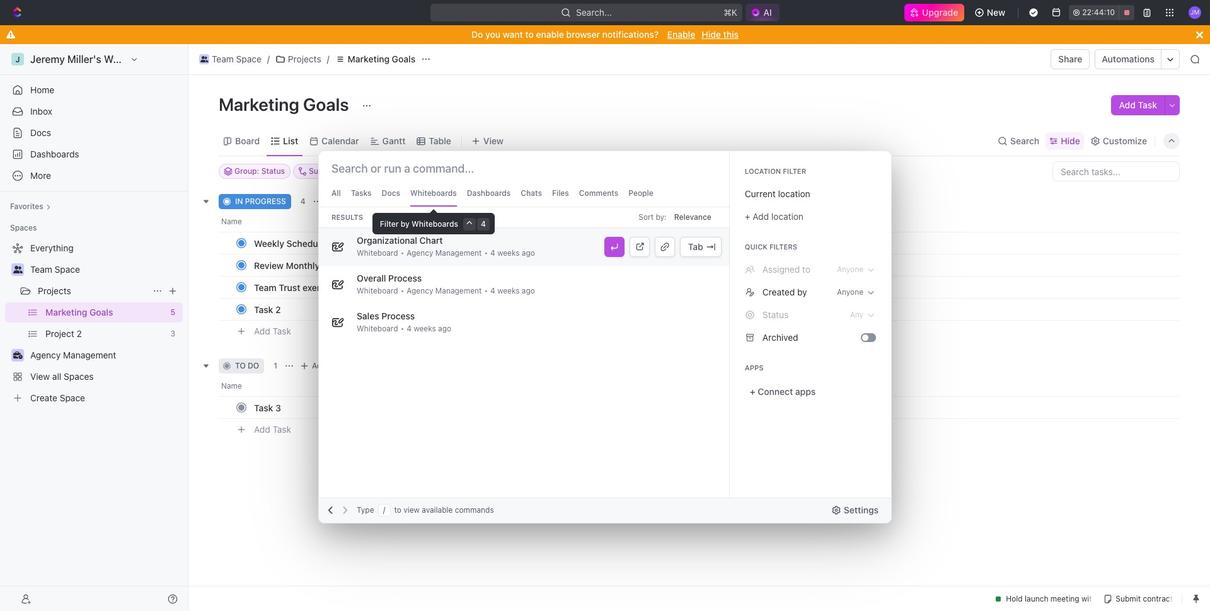 Task type: locate. For each thing, give the bounding box(es) containing it.
whiteboard
[[357, 248, 398, 258], [357, 286, 398, 296], [357, 324, 398, 333]]

0 vertical spatial dashboards
[[30, 149, 79, 159]]

1 vertical spatial agency management
[[407, 286, 482, 296]]

to view available commands
[[394, 506, 494, 515]]

0 horizontal spatial marketing
[[219, 94, 299, 115]]

team
[[212, 54, 234, 64], [30, 264, 52, 275], [254, 282, 277, 293]]

search...
[[576, 7, 612, 18]]

1 vertical spatial hide
[[1061, 135, 1080, 146]]

list link
[[281, 132, 298, 150]]

1 horizontal spatial hide
[[1061, 135, 1080, 146]]

agency
[[407, 248, 433, 258], [407, 286, 433, 296]]

upgrade
[[922, 7, 958, 18]]

0 vertical spatial anyone
[[837, 265, 864, 274]]

marketing goals link
[[332, 52, 419, 67]]

home link
[[5, 80, 183, 100]]

1 horizontal spatial docs
[[382, 188, 400, 198]]

2 vertical spatial weeks
[[414, 324, 436, 333]]

0 vertical spatial space
[[236, 54, 262, 64]]

in
[[235, 197, 243, 206]]

agency down "chart" on the top left of the page
[[407, 248, 433, 258]]

share button
[[1051, 49, 1090, 69]]

docs right tasks
[[382, 188, 400, 198]]

0 vertical spatial agency management
[[407, 248, 482, 258]]

do
[[472, 29, 483, 40]]

docs down "inbox"
[[30, 127, 51, 138]]

0 vertical spatial docs
[[30, 127, 51, 138]]

1 horizontal spatial space
[[236, 54, 262, 64]]

0 horizontal spatial hide
[[702, 29, 721, 40]]

search
[[1011, 135, 1040, 146]]

xqnvl image down quick
[[745, 265, 755, 275]]

+ for + add location
[[745, 211, 750, 222]]

user group image
[[200, 56, 208, 62], [13, 266, 22, 274]]

anyone for created by
[[837, 287, 864, 297]]

0 vertical spatial marketing goals
[[348, 54, 415, 64]]

to right want
[[525, 29, 534, 40]]

favorites button
[[5, 199, 56, 214]]

agency for chart
[[407, 248, 433, 258]]

exercise
[[303, 282, 337, 293]]

⌃
[[466, 219, 473, 229]]

projects link inside tree
[[38, 281, 148, 301]]

2 vertical spatial 4 weeks ago
[[407, 324, 451, 333]]

2 management from the top
[[435, 286, 482, 296]]

whiteboard down sales process
[[357, 324, 398, 333]]

tree inside sidebar navigation
[[5, 238, 183, 408]]

1 vertical spatial projects link
[[38, 281, 148, 301]]

0 vertical spatial +
[[745, 211, 750, 222]]

1 anyone from the top
[[837, 265, 864, 274]]

by
[[401, 219, 410, 229], [797, 287, 807, 298]]

relevance
[[674, 212, 712, 222]]

add task button down task 3
[[248, 422, 296, 437]]

add task button up customize
[[1112, 95, 1165, 115]]

2 vertical spatial ago
[[438, 324, 451, 333]]

1 horizontal spatial team space
[[212, 54, 262, 64]]

monthly
[[286, 260, 320, 271]]

1 horizontal spatial dashboards
[[467, 188, 511, 198]]

1 agency from the top
[[407, 248, 433, 258]]

home
[[30, 84, 54, 95]]

agency management for organizational chart
[[407, 248, 482, 258]]

management
[[435, 248, 482, 258], [435, 286, 482, 296]]

chart
[[420, 235, 443, 246]]

1 vertical spatial ago
[[522, 286, 535, 296]]

gantt link
[[380, 132, 406, 150]]

1 vertical spatial +
[[750, 386, 756, 397]]

this
[[723, 29, 739, 40]]

1 vertical spatial whiteboard
[[357, 286, 398, 296]]

0 vertical spatial by
[[401, 219, 410, 229]]

process right the overall
[[388, 273, 422, 284]]

management for process
[[435, 286, 482, 296]]

1 vertical spatial team
[[30, 264, 52, 275]]

+ left the connect
[[750, 386, 756, 397]]

whiteboard down the overall
[[357, 286, 398, 296]]

2 agency management from the top
[[407, 286, 482, 296]]

whiteboard for overall
[[357, 286, 398, 296]]

dashboards
[[30, 149, 79, 159], [467, 188, 511, 198]]

4 weeks ago
[[490, 248, 535, 258], [490, 286, 535, 296], [407, 324, 451, 333]]

projects inside tree
[[38, 286, 71, 296]]

0 vertical spatial location
[[778, 188, 810, 199]]

hide right search
[[1061, 135, 1080, 146]]

team inside sidebar navigation
[[30, 264, 52, 275]]

0 vertical spatial ago
[[522, 248, 535, 258]]

enable
[[667, 29, 695, 40]]

process right sales
[[382, 311, 415, 321]]

by for created
[[797, 287, 807, 298]]

2 xqnvl image from the top
[[745, 287, 755, 298]]

commands
[[455, 506, 494, 515]]

1 horizontal spatial team
[[212, 54, 234, 64]]

4 weeks ago for overall process
[[490, 286, 535, 296]]

0 vertical spatial management
[[435, 248, 482, 258]]

whiteboards
[[410, 188, 457, 198], [412, 219, 458, 229]]

0 horizontal spatial dashboards
[[30, 149, 79, 159]]

3
[[275, 402, 281, 413]]

2 vertical spatial whiteboard
[[357, 324, 398, 333]]

add right 1
[[312, 361, 327, 371]]

settings
[[844, 505, 879, 516]]

calendar
[[322, 135, 359, 146]]

0 horizontal spatial space
[[55, 264, 80, 275]]

1 vertical spatial location
[[771, 211, 804, 222]]

3 xqnvl image from the top
[[745, 310, 755, 320]]

location down filter
[[778, 188, 810, 199]]

tree containing team space
[[5, 238, 183, 408]]

view
[[404, 506, 420, 515]]

2 whiteboard from the top
[[357, 286, 398, 296]]

whiteboards up filter by whiteboards
[[410, 188, 457, 198]]

1 vertical spatial process
[[382, 311, 415, 321]]

1 whiteboard from the top
[[357, 248, 398, 258]]

0 horizontal spatial goals
[[303, 94, 349, 115]]

0 horizontal spatial /
[[267, 54, 270, 64]]

0 vertical spatial xqnvl image
[[745, 265, 755, 275]]

xqnvl image up 'jkkwz' icon on the right bottom
[[745, 310, 755, 320]]

1 vertical spatial user group image
[[13, 266, 22, 274]]

2 vertical spatial team
[[254, 282, 277, 293]]

sidebar navigation
[[0, 44, 188, 611]]

0 horizontal spatial user group image
[[13, 266, 22, 274]]

‎task
[[254, 304, 273, 315]]

share
[[1058, 54, 1083, 64]]

do you want to enable browser notifications? enable hide this
[[472, 29, 739, 40]]

weekly
[[254, 238, 284, 249]]

0 vertical spatial user group image
[[200, 56, 208, 62]]

0 vertical spatial team space
[[212, 54, 262, 64]]

0 horizontal spatial team
[[30, 264, 52, 275]]

xqnvl image
[[745, 265, 755, 275], [745, 287, 755, 298], [745, 310, 755, 320]]

1 xqnvl image from the top
[[745, 265, 755, 275]]

add task down task 3
[[254, 424, 291, 435]]

0 vertical spatial projects link
[[272, 52, 324, 67]]

hide left this
[[702, 29, 721, 40]]

1 agency management from the top
[[407, 248, 482, 258]]

+ down the current
[[745, 211, 750, 222]]

1 horizontal spatial projects
[[288, 54, 321, 64]]

trust
[[279, 282, 300, 293]]

reports
[[322, 260, 355, 271]]

chats
[[521, 188, 542, 198]]

1 management from the top
[[435, 248, 482, 258]]

xqnvl image left created on the top of the page
[[745, 287, 755, 298]]

dashboards up ⌃
[[467, 188, 511, 198]]

0 vertical spatial marketing
[[348, 54, 390, 64]]

tree
[[5, 238, 183, 408]]

dashboards link
[[5, 144, 183, 165]]

1 horizontal spatial goals
[[392, 54, 415, 64]]

task up task 3 link
[[329, 361, 345, 371]]

task down 2
[[273, 326, 291, 336]]

1 vertical spatial management
[[435, 286, 482, 296]]

0 horizontal spatial team space link
[[30, 260, 180, 280]]

0 horizontal spatial team space
[[30, 264, 80, 275]]

add task down ‎task 2
[[254, 326, 291, 336]]

weeks
[[497, 248, 520, 258], [497, 286, 520, 296], [414, 324, 436, 333]]

2 horizontal spatial /
[[383, 506, 385, 515]]

new button
[[969, 3, 1013, 23]]

anyone
[[837, 265, 864, 274], [837, 287, 864, 297]]

1 horizontal spatial team space link
[[196, 52, 265, 67]]

0 vertical spatial whiteboard
[[357, 248, 398, 258]]

2 agency from the top
[[407, 286, 433, 296]]

current
[[745, 188, 776, 199]]

to right assigned
[[802, 264, 811, 275]]

review monthly reports
[[254, 260, 355, 271]]

do
[[248, 361, 259, 371]]

dashboards down docs link
[[30, 149, 79, 159]]

goals
[[392, 54, 415, 64], [303, 94, 349, 115]]

3 whiteboard from the top
[[357, 324, 398, 333]]

add task
[[1119, 100, 1157, 110], [340, 197, 374, 206], [254, 326, 291, 336], [312, 361, 345, 371], [254, 424, 291, 435]]

1 vertical spatial team space
[[30, 264, 80, 275]]

add task up task 3 link
[[312, 361, 345, 371]]

upgrade link
[[904, 4, 964, 21]]

1 vertical spatial weeks
[[497, 286, 520, 296]]

4
[[301, 197, 306, 206], [481, 219, 486, 229], [490, 248, 495, 258], [490, 286, 495, 296], [407, 324, 412, 333]]

2 vertical spatial xqnvl image
[[745, 310, 755, 320]]

location down 'current location'
[[771, 211, 804, 222]]

customize
[[1103, 135, 1147, 146]]

whiteboards up "chart" on the top left of the page
[[412, 219, 458, 229]]

schedule
[[287, 238, 325, 249]]

1 vertical spatial agency
[[407, 286, 433, 296]]

1 vertical spatial space
[[55, 264, 80, 275]]

1 vertical spatial projects
[[38, 286, 71, 296]]

add task button down ‎task 2
[[248, 324, 296, 339]]

1 vertical spatial 4 weeks ago
[[490, 286, 535, 296]]

0 horizontal spatial projects link
[[38, 281, 148, 301]]

0 vertical spatial process
[[388, 273, 422, 284]]

ago for chart
[[522, 248, 535, 258]]

settings button
[[826, 501, 886, 521]]

1 vertical spatial anyone
[[837, 287, 864, 297]]

docs inside docs link
[[30, 127, 51, 138]]

add up customize
[[1119, 100, 1136, 110]]

1 horizontal spatial marketing
[[348, 54, 390, 64]]

by right created on the top of the page
[[797, 287, 807, 298]]

add task up customize
[[1119, 100, 1157, 110]]

process for sales process
[[382, 311, 415, 321]]

0 vertical spatial agency
[[407, 248, 433, 258]]

location
[[778, 188, 810, 199], [771, 211, 804, 222]]

0 vertical spatial weeks
[[497, 248, 520, 258]]

0 horizontal spatial by
[[401, 219, 410, 229]]

by right filter
[[401, 219, 410, 229]]

2 anyone from the top
[[837, 287, 864, 297]]

in progress
[[235, 197, 286, 206]]

1 vertical spatial xqnvl image
[[745, 287, 755, 298]]

1 horizontal spatial by
[[797, 287, 807, 298]]

gantt
[[382, 135, 406, 146]]

1 vertical spatial team space link
[[30, 260, 180, 280]]

favorites
[[10, 202, 43, 211]]

0 vertical spatial 4 weeks ago
[[490, 248, 535, 258]]

1 vertical spatial by
[[797, 287, 807, 298]]

agency down overall process
[[407, 286, 433, 296]]

1 vertical spatial docs
[[382, 188, 400, 198]]

whiteboard down organizational
[[357, 248, 398, 258]]

4 weeks ago for organizational chart
[[490, 248, 535, 258]]

dashboards inside dashboards "link"
[[30, 149, 79, 159]]

0 horizontal spatial projects
[[38, 286, 71, 296]]

process
[[388, 273, 422, 284], [382, 311, 415, 321]]

1 vertical spatial marketing
[[219, 94, 299, 115]]

docs
[[30, 127, 51, 138], [382, 188, 400, 198]]

hide
[[702, 29, 721, 40], [1061, 135, 1080, 146]]

automations
[[1102, 54, 1155, 64]]

0 horizontal spatial docs
[[30, 127, 51, 138]]



Task type: describe. For each thing, give the bounding box(es) containing it.
sort by:
[[639, 212, 667, 222]]

quick
[[745, 243, 768, 251]]

Search tasks... text field
[[1053, 162, 1179, 181]]

task down 3
[[273, 424, 291, 435]]

automations button
[[1096, 50, 1161, 69]]

location
[[745, 167, 781, 175]]

results
[[332, 213, 363, 221]]

by for filter
[[401, 219, 410, 229]]

process for overall process
[[388, 273, 422, 284]]

add down task 3
[[254, 424, 270, 435]]

0 vertical spatial whiteboards
[[410, 188, 457, 198]]

quick filters
[[745, 243, 798, 251]]

add task button up task 3 link
[[297, 359, 350, 374]]

board
[[235, 135, 260, 146]]

task 3
[[254, 402, 281, 413]]

whiteboard for sales
[[357, 324, 398, 333]]

filter by whiteboards
[[380, 219, 458, 229]]

22:44:10
[[1082, 8, 1115, 17]]

organizational chart
[[357, 235, 443, 246]]

weekly schedule link
[[251, 234, 437, 252]]

hide button
[[1046, 132, 1084, 150]]

sales process
[[357, 311, 415, 321]]

add task button up results
[[325, 194, 379, 209]]

task up customize
[[1138, 100, 1157, 110]]

add down the current
[[753, 211, 769, 222]]

created by
[[763, 287, 807, 298]]

spaces
[[10, 223, 37, 233]]

tab
[[688, 241, 703, 252]]

1 vertical spatial goals
[[303, 94, 349, 115]]

table
[[429, 135, 451, 146]]

filter
[[380, 219, 399, 229]]

1 horizontal spatial /
[[327, 54, 330, 64]]

docs link
[[5, 123, 183, 143]]

0 vertical spatial goals
[[392, 54, 415, 64]]

add task up results
[[340, 197, 374, 206]]

management for chart
[[435, 248, 482, 258]]

team space inside tree
[[30, 264, 80, 275]]

inbox
[[30, 106, 52, 117]]

to left do at left
[[235, 361, 246, 371]]

assigned to
[[763, 264, 811, 275]]

add up results
[[340, 197, 355, 206]]

1 vertical spatial dashboards
[[467, 188, 511, 198]]

to left view on the bottom left of page
[[394, 506, 401, 515]]

any
[[850, 310, 864, 320]]

table link
[[426, 132, 451, 150]]

team trust exercise
[[254, 282, 337, 293]]

jkkwz image
[[745, 333, 755, 343]]

location inside button
[[778, 188, 810, 199]]

to do
[[235, 361, 259, 371]]

board link
[[233, 132, 260, 150]]

list
[[283, 135, 298, 146]]

weeks for organizational chart
[[497, 248, 520, 258]]

1
[[274, 361, 277, 371]]

Search or run a command… text field
[[332, 161, 487, 177]]

user group image inside tree
[[13, 266, 22, 274]]

overall
[[357, 273, 386, 284]]

2 horizontal spatial team
[[254, 282, 277, 293]]

files
[[552, 188, 569, 198]]

agency for process
[[407, 286, 433, 296]]

0 vertical spatial hide
[[702, 29, 721, 40]]

add task for the add task button underneath task 3
[[254, 424, 291, 435]]

add down ‎task in the left of the page
[[254, 326, 270, 336]]

apps
[[795, 386, 816, 397]]

organizational
[[357, 235, 417, 246]]

available
[[422, 506, 453, 515]]

assigned
[[763, 264, 800, 275]]

customize button
[[1087, 132, 1151, 150]]

sales
[[357, 311, 379, 321]]

1 vertical spatial whiteboards
[[412, 219, 458, 229]]

filters
[[770, 243, 798, 251]]

anyone for assigned to
[[837, 265, 864, 274]]

people
[[629, 188, 654, 198]]

team trust exercise link
[[251, 278, 437, 297]]

connect
[[758, 386, 793, 397]]

2
[[275, 304, 281, 315]]

task up results
[[357, 197, 374, 206]]

‎task 2 link
[[251, 300, 437, 319]]

current location button
[[740, 184, 881, 204]]

overall process
[[357, 273, 422, 284]]

notifications?
[[602, 29, 659, 40]]

review
[[254, 260, 284, 271]]

comments
[[579, 188, 619, 198]]

add task for the add task button below ‎task 2
[[254, 326, 291, 336]]

new
[[987, 7, 1006, 18]]

task left 3
[[254, 402, 273, 413]]

space inside tree
[[55, 264, 80, 275]]

⌘k
[[724, 7, 738, 18]]

progress
[[245, 197, 286, 206]]

+ add location
[[745, 211, 804, 222]]

22:44:10 button
[[1069, 5, 1135, 20]]

inbox link
[[5, 101, 183, 122]]

0 vertical spatial projects
[[288, 54, 321, 64]]

+ for + connect apps
[[750, 386, 756, 397]]

location filter
[[745, 167, 806, 175]]

1 vertical spatial marketing goals
[[219, 94, 353, 115]]

1 horizontal spatial projects link
[[272, 52, 324, 67]]

you
[[485, 29, 501, 40]]

archived
[[763, 332, 798, 343]]

agency management for overall process
[[407, 286, 482, 296]]

1 horizontal spatial user group image
[[200, 56, 208, 62]]

0 vertical spatial team
[[212, 54, 234, 64]]

xqnvl image for assigned
[[745, 265, 755, 275]]

+ connect apps
[[750, 386, 816, 397]]

current location
[[745, 188, 810, 199]]

created
[[763, 287, 795, 298]]

type
[[357, 506, 374, 515]]

filter
[[783, 167, 806, 175]]

all
[[332, 188, 341, 198]]

hide inside hide dropdown button
[[1061, 135, 1080, 146]]

review monthly reports link
[[251, 256, 437, 275]]

search button
[[994, 132, 1043, 150]]

by:
[[656, 212, 667, 222]]

whiteboard for organizational
[[357, 248, 398, 258]]

weeks for overall process
[[497, 286, 520, 296]]

0 vertical spatial team space link
[[196, 52, 265, 67]]

add task for the add task button on top of customize
[[1119, 100, 1157, 110]]

ago for process
[[522, 286, 535, 296]]

sort
[[639, 212, 654, 222]]

enable
[[536, 29, 564, 40]]

status
[[763, 310, 789, 320]]

xqnvl image for created
[[745, 287, 755, 298]]

tasks
[[351, 188, 372, 198]]



Task type: vqa. For each thing, say whether or not it's contained in the screenshot.
UPGRADE
yes



